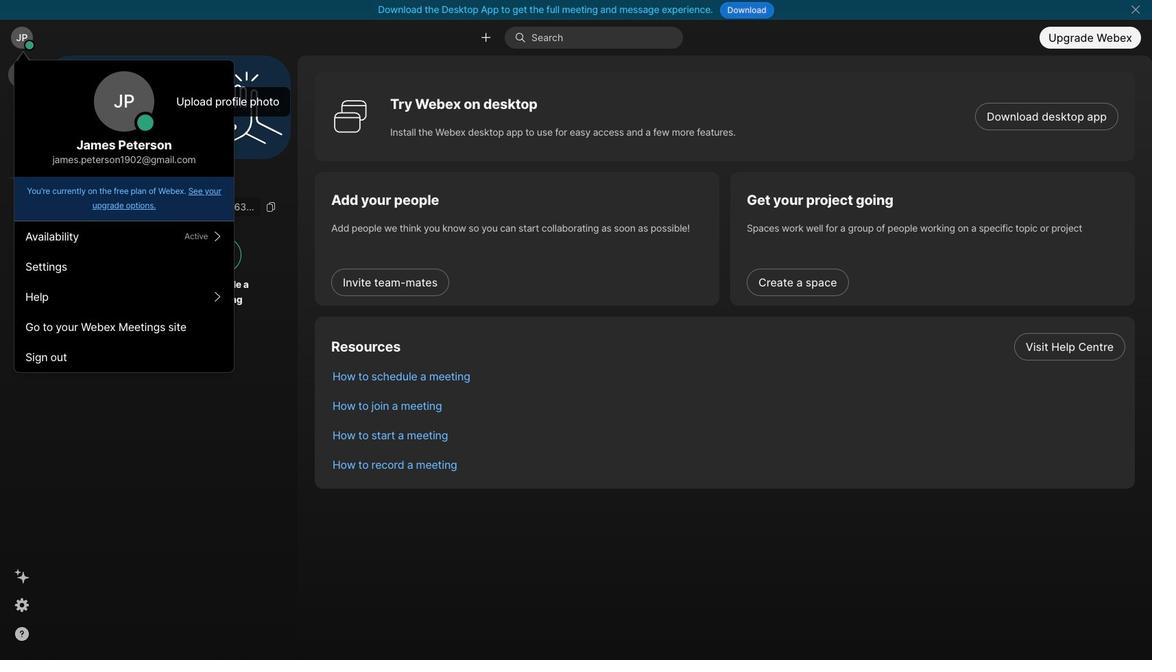 Task type: locate. For each thing, give the bounding box(es) containing it.
navigation
[[0, 56, 44, 661]]

1 vertical spatial arrow right_16 image
[[212, 292, 223, 303]]

help menu item
[[14, 282, 234, 312]]

5 list item from the top
[[322, 450, 1135, 480]]

arrow right_16 image
[[212, 231, 223, 242], [212, 292, 223, 303]]

set status menu item
[[14, 222, 234, 252]]

3 list item from the top
[[322, 391, 1135, 421]]

4 list item from the top
[[322, 421, 1135, 450]]

settings menu item
[[14, 252, 234, 282]]

None text field
[[55, 198, 261, 217]]

2 list item from the top
[[322, 362, 1135, 391]]

arrow right_16 image inside help menu item
[[212, 292, 223, 303]]

list item
[[322, 332, 1135, 362], [322, 362, 1135, 391], [322, 391, 1135, 421], [322, 421, 1135, 450], [322, 450, 1135, 480]]

arrow right_16 image inside set status menu item
[[212, 231, 223, 242]]

1 arrow right_16 image from the top
[[212, 231, 223, 242]]

0 vertical spatial arrow right_16 image
[[212, 231, 223, 242]]

2 arrow right_16 image from the top
[[212, 292, 223, 303]]



Task type: describe. For each thing, give the bounding box(es) containing it.
go to your webex meetings site menu item
[[14, 312, 234, 342]]

two hands high-fiving image
[[205, 66, 287, 149]]

1 list item from the top
[[322, 332, 1135, 362]]

profile settings menu menu bar
[[14, 222, 234, 373]]

webex tab list
[[8, 61, 36, 209]]

cancel_16 image
[[1131, 4, 1142, 15]]

sign out menu item
[[14, 342, 234, 373]]



Task type: vqa. For each thing, say whether or not it's contained in the screenshot.
SPACE POLICY dialog
no



